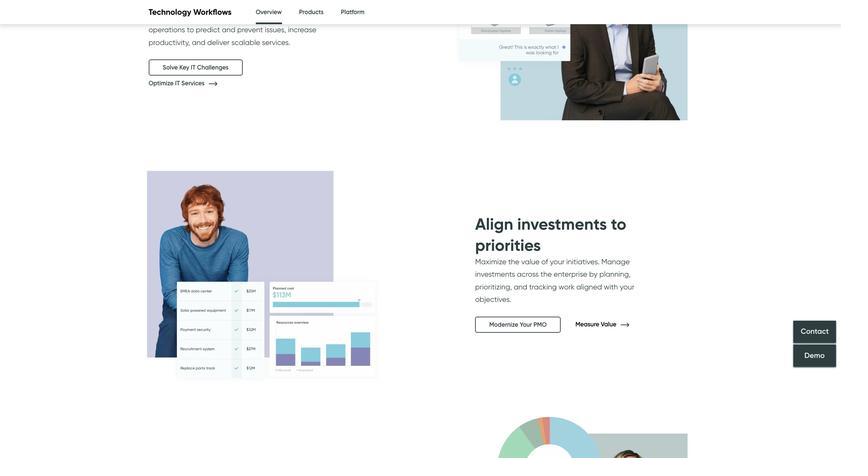 Task type: vqa. For each thing, say whether or not it's contained in the screenshot.
Developer
no



Task type: describe. For each thing, give the bounding box(es) containing it.
services.
[[262, 38, 291, 47]]

secure,
[[204, 13, 228, 21]]

productivity,
[[149, 38, 190, 47]]

objectives.
[[476, 295, 512, 304]]

contact
[[802, 327, 830, 336]]

1 horizontal spatial investments
[[518, 214, 608, 234]]

your
[[520, 321, 533, 329]]

1 vertical spatial your
[[620, 283, 635, 291]]

scalable
[[232, 38, 260, 47]]

challenges
[[197, 64, 229, 71]]

0 horizontal spatial the
[[509, 257, 520, 266]]

with
[[605, 283, 619, 291]]

modernize your pmo
[[490, 321, 547, 329]]

experience.
[[149, 13, 188, 21]]

compelling
[[210, 0, 248, 9]]

a
[[174, 0, 179, 9]]

prioritizing,
[[476, 283, 512, 291]]

run
[[190, 13, 202, 21]]

deliver
[[207, 38, 230, 47]]

platform link
[[341, 0, 365, 25]]

optimize it services
[[149, 80, 206, 87]]

2 vertical spatial it
[[175, 80, 180, 87]]

across
[[518, 270, 539, 279]]

align
[[476, 214, 514, 234]]

solve key it challenges
[[163, 64, 229, 71]]

to inside align investments to priorities maximize the value of your initiatives. manage investments across the enterprise by planning, prioritizing, and tracking work aligned with your objectives.
[[612, 214, 627, 234]]

pmo
[[534, 321, 547, 329]]

value
[[522, 257, 540, 266]]

solve
[[163, 64, 178, 71]]

automated
[[230, 13, 268, 21]]

1 vertical spatial and
[[192, 38, 206, 47]]

value
[[601, 321, 617, 328]]

it inside create a modern, compelling it service experience. run secure, automated digital operations to predict and prevent issues, increase productivity, and deliver scalable services.
[[250, 0, 255, 9]]

solve key it challenges link
[[149, 60, 243, 76]]

aligned
[[577, 283, 603, 291]]

0 vertical spatial and
[[222, 25, 236, 34]]

key
[[180, 64, 189, 71]]

0 horizontal spatial your
[[551, 257, 565, 266]]



Task type: locate. For each thing, give the bounding box(es) containing it.
modernize your pmo link
[[476, 317, 561, 333]]

0 vertical spatial your
[[551, 257, 565, 266]]

0 horizontal spatial to
[[187, 25, 194, 34]]

maximize
[[476, 257, 507, 266]]

delivering an exceptional it experience for end users image
[[448, 0, 700, 149]]

risk management and resilience for your it portfolio image
[[448, 401, 700, 458]]

align investments to priorities maximize the value of your initiatives. manage investments across the enterprise by planning, prioritizing, and tracking work aligned with your objectives.
[[476, 214, 635, 304]]

optimize it services link
[[149, 80, 227, 87]]

prevent
[[237, 25, 263, 34]]

modernize
[[490, 321, 519, 329]]

optimize
[[149, 80, 174, 87]]

and up the deliver
[[222, 25, 236, 34]]

your
[[551, 257, 565, 266], [620, 283, 635, 291]]

create
[[149, 0, 172, 9]]

0 horizontal spatial investments
[[476, 270, 516, 279]]

0 vertical spatial the
[[509, 257, 520, 266]]

the
[[509, 257, 520, 266], [541, 270, 552, 279]]

management and visibility for it investments image
[[135, 149, 387, 401]]

increase
[[288, 25, 317, 34]]

technology workflows
[[149, 7, 232, 17]]

create a modern, compelling it service experience. run secure, automated digital operations to predict and prevent issues, increase productivity, and deliver scalable services.
[[149, 0, 317, 47]]

services
[[182, 80, 205, 87]]

predict
[[196, 25, 220, 34]]

it
[[250, 0, 255, 9], [191, 64, 196, 71], [175, 80, 180, 87]]

0 vertical spatial it
[[250, 0, 255, 9]]

the left value
[[509, 257, 520, 266]]

measure
[[576, 321, 600, 328]]

2 horizontal spatial and
[[514, 283, 528, 291]]

and
[[222, 25, 236, 34], [192, 38, 206, 47], [514, 283, 528, 291]]

products
[[299, 8, 324, 16]]

contact link
[[794, 321, 837, 343]]

and down predict
[[192, 38, 206, 47]]

it left services
[[175, 80, 180, 87]]

overview
[[256, 8, 282, 16]]

issues,
[[265, 25, 286, 34]]

1 vertical spatial investments
[[476, 270, 516, 279]]

of
[[542, 257, 549, 266]]

digital
[[270, 13, 291, 21]]

demo link
[[794, 345, 837, 367]]

to inside create a modern, compelling it service experience. run secure, automated digital operations to predict and prevent issues, increase productivity, and deliver scalable services.
[[187, 25, 194, 34]]

technology
[[149, 7, 191, 17]]

1 horizontal spatial the
[[541, 270, 552, 279]]

1 vertical spatial the
[[541, 270, 552, 279]]

1 horizontal spatial and
[[222, 25, 236, 34]]

it up automated
[[250, 0, 255, 9]]

by
[[590, 270, 598, 279]]

work
[[559, 283, 575, 291]]

initiatives.
[[567, 257, 600, 266]]

and down the across
[[514, 283, 528, 291]]

the down of
[[541, 270, 552, 279]]

it right key
[[191, 64, 196, 71]]

workflows
[[193, 7, 232, 17]]

2 horizontal spatial it
[[250, 0, 255, 9]]

priorities
[[476, 235, 541, 255]]

products link
[[299, 0, 324, 25]]

demo
[[805, 351, 826, 360]]

1 horizontal spatial your
[[620, 283, 635, 291]]

your right the with
[[620, 283, 635, 291]]

0 horizontal spatial it
[[175, 80, 180, 87]]

1 vertical spatial it
[[191, 64, 196, 71]]

and inside align investments to priorities maximize the value of your initiatives. manage investments across the enterprise by planning, prioritizing, and tracking work aligned with your objectives.
[[514, 283, 528, 291]]

overview link
[[256, 0, 282, 26]]

2 vertical spatial and
[[514, 283, 528, 291]]

0 horizontal spatial and
[[192, 38, 206, 47]]

platform
[[341, 8, 365, 16]]

to
[[187, 25, 194, 34], [612, 214, 627, 234]]

service
[[257, 0, 281, 9]]

0 vertical spatial to
[[187, 25, 194, 34]]

enterprise
[[554, 270, 588, 279]]

0 vertical spatial investments
[[518, 214, 608, 234]]

your right of
[[551, 257, 565, 266]]

planning,
[[600, 270, 631, 279]]

operations
[[149, 25, 185, 34]]

manage
[[602, 257, 631, 266]]

measure value link
[[576, 321, 640, 328]]

1 vertical spatial to
[[612, 214, 627, 234]]

investments
[[518, 214, 608, 234], [476, 270, 516, 279]]

modern,
[[181, 0, 209, 9]]

1 horizontal spatial it
[[191, 64, 196, 71]]

measure value
[[576, 321, 619, 328]]

tracking
[[530, 283, 557, 291]]

1 horizontal spatial to
[[612, 214, 627, 234]]



